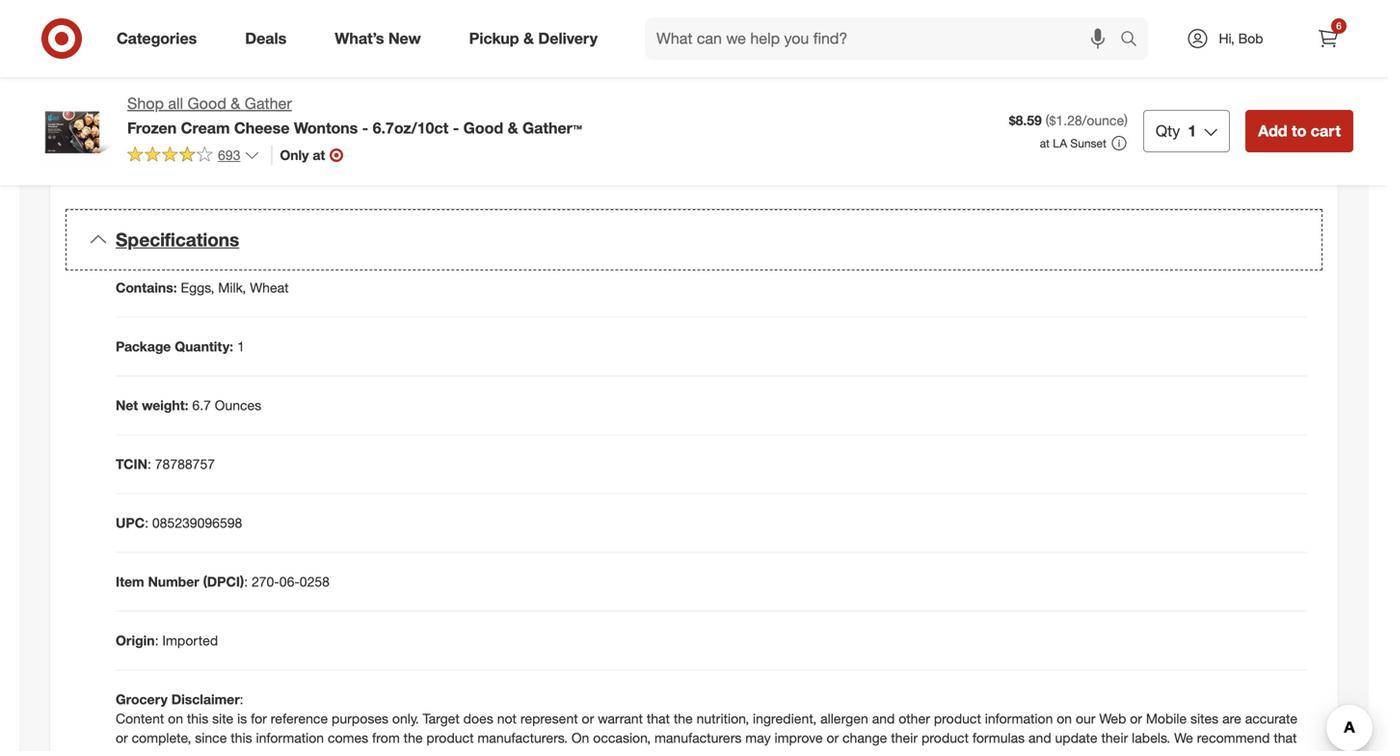 Task type: locate. For each thing, give the bounding box(es) containing it.
hi, bob
[[1220, 30, 1264, 47]]

8 for sugars
[[186, 24, 195, 43]]

0 horizontal spatial web
[[469, 749, 496, 751]]

0 vertical spatial web
[[1100, 710, 1127, 727]]

not up the manufacturers.
[[497, 710, 517, 727]]

1 vertical spatial 8
[[187, 93, 196, 112]]

1 vertical spatial mobile
[[516, 749, 557, 751]]

0 vertical spatial not
[[497, 710, 517, 727]]

good
[[188, 94, 226, 113], [464, 118, 504, 137]]

web
[[1100, 710, 1127, 727], [469, 749, 496, 751]]

1 horizontal spatial not
[[497, 710, 517, 727]]

are
[[1223, 710, 1242, 727]]

2 horizontal spatial and
[[1029, 730, 1052, 747]]

the
[[674, 710, 693, 727], [404, 730, 423, 747], [267, 749, 286, 751], [714, 749, 733, 751], [896, 749, 915, 751]]

gather
[[245, 94, 292, 113]]

and up the if
[[1029, 730, 1052, 747]]

0 vertical spatial 1
[[1189, 122, 1197, 140]]

all for shop
[[168, 94, 183, 113]]

sugars
[[130, 24, 182, 43], [182, 58, 234, 77]]

our down target
[[446, 749, 465, 751]]

1 horizontal spatial you
[[646, 749, 668, 751]]

information down comes
[[290, 749, 358, 751]]

package
[[116, 338, 171, 355]]

1 horizontal spatial &
[[508, 118, 519, 137]]

1 vertical spatial and
[[1029, 730, 1052, 747]]

2 horizontal spatial you
[[1062, 749, 1084, 751]]

weight:
[[142, 397, 189, 414]]

: for imported
[[155, 632, 159, 649]]

not down complete, on the bottom of the page
[[161, 749, 180, 751]]

g up added sugars 7 g
[[195, 24, 204, 43]]

2 horizontal spatial &
[[524, 29, 534, 48]]

0 vertical spatial good
[[188, 94, 226, 113]]

at right only
[[313, 146, 325, 163]]

1 vertical spatial &
[[231, 94, 241, 113]]

that down accurate at the right of page
[[1274, 730, 1298, 747]]

g up cream
[[196, 93, 205, 112]]

0 vertical spatial our
[[1076, 710, 1096, 727]]

rely
[[184, 749, 206, 751]]

1 horizontal spatial web
[[1100, 710, 1127, 727]]

1 horizontal spatial mobile
[[1147, 710, 1188, 727]]

&
[[524, 29, 534, 48], [231, 94, 241, 113], [508, 118, 519, 137]]

site
[[212, 710, 234, 727]]

is
[[237, 710, 247, 727]]

0 vertical spatial this
[[187, 710, 209, 727]]

2 vertical spatial and
[[592, 749, 615, 751]]

& left gather™
[[508, 118, 519, 137]]

mobile up labels.
[[1147, 710, 1188, 727]]

all right shop on the left top of page
[[168, 94, 183, 113]]

add to cart
[[1259, 122, 1342, 140]]

web down does
[[469, 749, 496, 751]]

1 horizontal spatial that
[[647, 710, 670, 727]]

their up have
[[1102, 730, 1129, 747]]

1 horizontal spatial their
[[1102, 730, 1129, 747]]

0 vertical spatial mobile
[[1147, 710, 1188, 727]]

all inside shop all good & gather frozen cream cheese wontons - 6.7oz/10ct - good & gather™
[[168, 94, 183, 113]]

recommend
[[1198, 730, 1271, 747]]

information up the formulas
[[986, 710, 1054, 727]]

specifications
[[116, 228, 239, 251]]

item
[[116, 574, 144, 590]]

- right 6.7oz/10ct
[[453, 118, 459, 137]]

2 vertical spatial g
[[196, 93, 205, 112]]

0 horizontal spatial mobile
[[516, 749, 557, 751]]

milk,
[[218, 279, 246, 296]]

2 horizontal spatial that
[[1274, 730, 1298, 747]]

: left 78788757
[[148, 456, 151, 473]]

added
[[130, 58, 178, 77]]

0 vertical spatial 8
[[186, 24, 195, 43]]

deals
[[245, 29, 287, 48]]

1 vertical spatial sites
[[560, 749, 589, 751]]

0 vertical spatial sites
[[1191, 710, 1219, 727]]

good left gather™
[[464, 118, 504, 137]]

0 horizontal spatial good
[[188, 94, 226, 113]]

does
[[464, 710, 494, 727]]

g for protein 8 g
[[196, 93, 205, 112]]

you down update
[[1062, 749, 1084, 751]]

and up the change on the right of page
[[873, 710, 895, 727]]

occasion,
[[593, 730, 651, 747]]

presented
[[362, 749, 423, 751]]

and
[[873, 710, 895, 727], [1029, 730, 1052, 747], [592, 749, 615, 751]]

deals link
[[229, 17, 311, 60]]

this up solely
[[231, 730, 252, 747]]

: left 270-
[[244, 574, 248, 590]]

cream
[[181, 118, 230, 137]]

all right show
[[141, 147, 153, 161]]

new
[[389, 29, 421, 48]]

14%
[[641, 58, 673, 77]]

at left la
[[1041, 136, 1050, 150]]

on right solely
[[248, 749, 263, 751]]

& right "pickup"
[[524, 29, 534, 48]]

270-
[[252, 574, 280, 590]]

0 horizontal spatial all
[[141, 147, 153, 161]]

origin
[[116, 632, 155, 649]]

0 horizontal spatial their
[[891, 730, 918, 747]]

1 vertical spatial our
[[446, 749, 465, 751]]

or down the manufacturers.
[[500, 749, 512, 751]]

1 right the quantity:
[[237, 338, 245, 355]]

1 horizontal spatial our
[[1076, 710, 1096, 727]]

all inside button
[[141, 147, 153, 161]]

8 up added sugars 7 g
[[186, 24, 195, 43]]

2 - from the left
[[453, 118, 459, 137]]

have
[[1087, 749, 1116, 751]]

1
[[1189, 122, 1197, 140], [237, 338, 245, 355]]

0 horizontal spatial you
[[116, 749, 137, 751]]

information down the reference
[[256, 730, 324, 747]]

2 you from the left
[[646, 749, 668, 751]]

ingredient,
[[753, 710, 817, 727]]

disclaimer
[[171, 691, 240, 708]]

sites down on
[[560, 749, 589, 751]]

web up have
[[1100, 710, 1127, 727]]

you left do
[[116, 749, 137, 751]]

or down allergen at bottom
[[827, 730, 839, 747]]

you left review
[[646, 749, 668, 751]]

1 horizontal spatial and
[[873, 710, 895, 727]]

mobile
[[1147, 710, 1188, 727], [516, 749, 557, 751]]

0 horizontal spatial -
[[362, 118, 369, 137]]

: for 085239096598
[[145, 515, 149, 532]]

1 vertical spatial 1
[[237, 338, 245, 355]]

change
[[843, 730, 888, 747]]

1 right qty at the right
[[1189, 122, 1197, 140]]

: left imported
[[155, 632, 159, 649]]

accurate
[[1246, 710, 1298, 727]]

: up is
[[240, 691, 244, 708]]

nutrition,
[[697, 710, 750, 727]]

all for show
[[141, 147, 153, 161]]

their
[[891, 730, 918, 747], [1102, 730, 1129, 747]]

sugars left 7
[[182, 58, 234, 77]]

g down deals
[[247, 58, 256, 77]]

8 up cream
[[187, 93, 196, 112]]

0 horizontal spatial at
[[313, 146, 325, 163]]

improve
[[775, 730, 823, 747]]

pickup & delivery link
[[453, 17, 622, 60]]

package quantity: 1
[[116, 338, 245, 355]]

1 horizontal spatial all
[[168, 94, 183, 113]]

- right wontons
[[362, 118, 369, 137]]

1 vertical spatial sugars
[[182, 58, 234, 77]]

the down manufacturers
[[714, 749, 733, 751]]

search
[[1112, 31, 1159, 50]]

1 horizontal spatial -
[[453, 118, 459, 137]]

shop
[[127, 94, 164, 113]]

contains:
[[116, 279, 177, 296]]

& left gather
[[231, 94, 241, 113]]

2 their from the left
[[1102, 730, 1129, 747]]

2 vertical spatial &
[[508, 118, 519, 137]]

imported
[[162, 632, 218, 649]]

(dpci)
[[203, 574, 244, 590]]

0 vertical spatial &
[[524, 29, 534, 48]]

this down "disclaimer"
[[187, 710, 209, 727]]

1 vertical spatial not
[[161, 749, 180, 751]]

1 vertical spatial web
[[469, 749, 496, 751]]

sites left are
[[1191, 710, 1219, 727]]

: left 085239096598
[[145, 515, 149, 532]]

mobile down the manufacturers.
[[516, 749, 557, 751]]

or up on
[[582, 710, 594, 727]]

1 horizontal spatial good
[[464, 118, 504, 137]]

8
[[186, 24, 195, 43], [187, 93, 196, 112]]

not
[[497, 710, 517, 727], [161, 749, 180, 751]]

their down other in the bottom of the page
[[891, 730, 918, 747]]

that right warrant
[[647, 710, 670, 727]]

upc : 085239096598
[[116, 515, 242, 532]]

0 vertical spatial and
[[873, 710, 895, 727]]

contact
[[847, 749, 892, 751]]

that down the occasion,
[[619, 749, 642, 751]]

6.7oz/10ct
[[373, 118, 449, 137]]

1 horizontal spatial this
[[231, 730, 252, 747]]

8 for protein
[[187, 93, 196, 112]]

1 horizontal spatial 1
[[1189, 122, 1197, 140]]

sugars up added
[[130, 24, 182, 43]]

$8.59 ( $1.28 /ounce )
[[1010, 112, 1128, 129]]

and down the occasion,
[[592, 749, 615, 751]]

06-
[[280, 574, 300, 590]]

on up complete, on the bottom of the page
[[168, 710, 183, 727]]

good up cream
[[188, 94, 226, 113]]

0 vertical spatial all
[[168, 94, 183, 113]]

$1.28
[[1050, 112, 1083, 129]]

our
[[1076, 710, 1096, 727], [446, 749, 465, 751]]

target
[[423, 710, 460, 727]]

1 vertical spatial good
[[464, 118, 504, 137]]

0 vertical spatial g
[[195, 24, 204, 43]]

1 vertical spatial this
[[231, 730, 252, 747]]

sites
[[1191, 710, 1219, 727], [560, 749, 589, 751]]

$8.59
[[1010, 112, 1043, 129]]

1 vertical spatial all
[[141, 147, 153, 161]]

g for sugars 8 g
[[195, 24, 204, 43]]

do
[[141, 749, 157, 751]]

0 horizontal spatial this
[[187, 710, 209, 727]]

our up update
[[1076, 710, 1096, 727]]

added sugars 7 g
[[130, 58, 256, 77]]

contains: eggs, milk, wheat
[[116, 279, 289, 296]]

since
[[195, 730, 227, 747]]

2 vertical spatial that
[[619, 749, 642, 751]]



Task type: describe. For each thing, give the bounding box(es) containing it.
tcin : 78788757
[[116, 456, 215, 473]]

categories link
[[100, 17, 221, 60]]

7
[[238, 58, 247, 77]]

allergen
[[821, 710, 869, 727]]

0 horizontal spatial and
[[592, 749, 615, 751]]

0 horizontal spatial that
[[619, 749, 642, 751]]

the up manufacturers
[[674, 710, 693, 727]]

quantity:
[[175, 338, 233, 355]]

on up update
[[1057, 710, 1073, 727]]

qty 1
[[1156, 122, 1197, 140]]

shop all good & gather frozen cream cheese wontons - 6.7oz/10ct - good & gather™
[[127, 94, 582, 137]]

(
[[1046, 112, 1050, 129]]

or down content
[[116, 730, 128, 747]]

add to cart button
[[1246, 110, 1354, 152]]

upc
[[116, 515, 145, 532]]

eggs,
[[181, 279, 214, 296]]

1 horizontal spatial sites
[[1191, 710, 1219, 727]]

1 vertical spatial g
[[247, 58, 256, 77]]

item number (dpci) : 270-06-0258
[[116, 574, 330, 590]]

3 you from the left
[[1062, 749, 1084, 751]]

cart
[[1312, 122, 1342, 140]]

1 you from the left
[[116, 749, 137, 751]]

1 horizontal spatial at
[[1041, 136, 1050, 150]]

content
[[116, 710, 164, 727]]

complete,
[[132, 730, 191, 747]]

origin : imported
[[116, 632, 218, 649]]

purposes
[[332, 710, 389, 727]]

formulas
[[973, 730, 1025, 747]]

net
[[116, 397, 138, 414]]

categories
[[117, 29, 197, 48]]

search button
[[1112, 17, 1159, 64]]

for
[[251, 710, 267, 727]]

: for 78788757
[[148, 456, 151, 473]]

085239096598
[[152, 515, 242, 532]]

0 horizontal spatial &
[[231, 94, 241, 113]]

)
[[1125, 112, 1128, 129]]

6 link
[[1308, 17, 1350, 60]]

78788757
[[155, 456, 215, 473]]

on down target
[[427, 749, 442, 751]]

or right label
[[831, 749, 843, 751]]

la
[[1054, 136, 1068, 150]]

6.7
[[192, 397, 211, 414]]

specifications button
[[66, 209, 1323, 271]]

hi,
[[1220, 30, 1235, 47]]

1 vertical spatial information
[[256, 730, 324, 747]]

review
[[671, 749, 710, 751]]

0 vertical spatial sugars
[[130, 24, 182, 43]]

manufacturers.
[[478, 730, 568, 747]]

update
[[1056, 730, 1098, 747]]

/ounce
[[1083, 112, 1125, 129]]

wheat
[[250, 279, 289, 296]]

0 horizontal spatial not
[[161, 749, 180, 751]]

6
[[1337, 20, 1342, 32]]

delivery
[[539, 29, 598, 48]]

manufacturer
[[919, 749, 1000, 751]]

what's
[[335, 29, 384, 48]]

: inside grocery disclaimer : content on this site is for reference purposes only.  target does not represent or warrant that the nutrition, ingredient, allergen and other product information on our web or mobile sites are accurate or complete, since this information comes from the product manufacturers.  on occasion, manufacturers may improve or change their product formulas and update their labels.  we recommend that you do not rely solely on the information presented on our web or mobile sites and that you review the product's label or contact the manufacturer directly if you have specific product concerns
[[240, 691, 244, 708]]

if
[[1051, 749, 1058, 751]]

info
[[210, 147, 229, 161]]

what's new link
[[319, 17, 445, 60]]

qty
[[1156, 122, 1181, 140]]

1 their from the left
[[891, 730, 918, 747]]

ounces
[[215, 397, 262, 414]]

wontons
[[294, 118, 358, 137]]

the down only.
[[404, 730, 423, 747]]

1 vertical spatial that
[[1274, 730, 1298, 747]]

protein
[[130, 93, 183, 112]]

What can we help you find? suggestions appear below search field
[[645, 17, 1126, 60]]

only
[[280, 146, 309, 163]]

from
[[372, 730, 400, 747]]

pickup & delivery
[[469, 29, 598, 48]]

grocery
[[116, 691, 168, 708]]

show all nutritional info
[[109, 147, 229, 161]]

0 horizontal spatial 1
[[237, 338, 245, 355]]

warrant
[[598, 710, 643, 727]]

tcin
[[116, 456, 148, 473]]

show all nutritional info button
[[100, 139, 238, 169]]

pickup
[[469, 29, 519, 48]]

we
[[1175, 730, 1194, 747]]

frozen
[[127, 118, 177, 137]]

the down other in the bottom of the page
[[896, 749, 915, 751]]

reference
[[271, 710, 328, 727]]

show
[[109, 147, 138, 161]]

product's
[[737, 749, 795, 751]]

0 vertical spatial information
[[986, 710, 1054, 727]]

the down for
[[267, 749, 286, 751]]

2 vertical spatial information
[[290, 749, 358, 751]]

number
[[148, 574, 199, 590]]

solely
[[209, 749, 244, 751]]

on
[[572, 730, 590, 747]]

0 vertical spatial that
[[647, 710, 670, 727]]

sunset
[[1071, 136, 1107, 150]]

1 - from the left
[[362, 118, 369, 137]]

at la sunset
[[1041, 136, 1107, 150]]

0 horizontal spatial our
[[446, 749, 465, 751]]

sugars 8 g
[[130, 24, 204, 43]]

0258
[[300, 574, 330, 590]]

693
[[218, 146, 241, 163]]

image of frozen cream cheese wontons - 6.7oz/10ct - good & gather™ image
[[35, 93, 112, 170]]

what's new
[[335, 29, 421, 48]]

or up labels.
[[1131, 710, 1143, 727]]

693 link
[[127, 146, 260, 168]]

labels.
[[1133, 730, 1171, 747]]

label
[[798, 749, 827, 751]]

concerns
[[1221, 749, 1278, 751]]

comes
[[328, 730, 369, 747]]

0 horizontal spatial sites
[[560, 749, 589, 751]]

add
[[1259, 122, 1288, 140]]



Task type: vqa. For each thing, say whether or not it's contained in the screenshot.
manage
no



